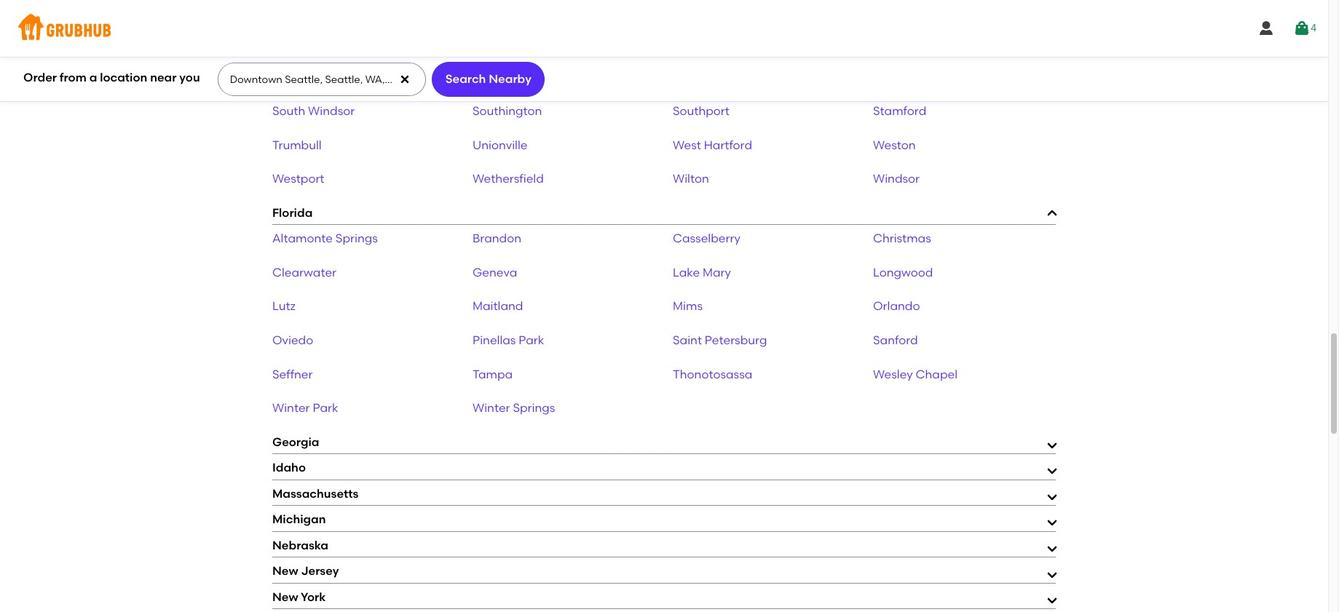 Task type: vqa. For each thing, say whether or not it's contained in the screenshot.
"Sammy's"
no



Task type: describe. For each thing, give the bounding box(es) containing it.
georgia
[[272, 435, 319, 449]]

pinellas
[[473, 334, 516, 347]]

geneva link
[[473, 266, 517, 280]]

west hartford
[[673, 138, 753, 152]]

1 svg image from the left
[[1258, 20, 1276, 37]]

altamonte springs link
[[272, 232, 378, 246]]

south windsor link
[[272, 104, 355, 118]]

tampa link
[[473, 368, 513, 381]]

casselberry
[[673, 232, 741, 246]]

from
[[60, 70, 87, 84]]

saint petersburg link
[[673, 334, 767, 347]]

clearwater link
[[272, 266, 337, 280]]

christmas
[[873, 232, 932, 246]]

near
[[150, 70, 177, 84]]

altamonte springs
[[272, 232, 378, 246]]

michigan
[[272, 513, 326, 527]]

winter for winter springs
[[473, 401, 510, 415]]

mims link
[[673, 300, 703, 314]]

lake mary link
[[673, 266, 731, 280]]

york
[[301, 591, 326, 604]]

christmas link
[[873, 232, 932, 246]]

west
[[673, 138, 701, 152]]

south
[[272, 104, 305, 118]]

mims
[[673, 300, 703, 314]]

southport link
[[673, 104, 730, 118]]

1 vertical spatial windsor
[[873, 172, 920, 186]]

westport link
[[272, 172, 325, 186]]

4
[[1311, 22, 1317, 34]]

wesley chapel link
[[873, 368, 958, 381]]

sanford link
[[873, 334, 918, 347]]

south windsor
[[272, 104, 355, 118]]

svg image
[[399, 74, 411, 85]]

pinellas park link
[[473, 334, 544, 347]]

wesley chapel
[[873, 368, 958, 381]]

wilton link
[[673, 172, 709, 186]]

Search Address search field
[[218, 63, 425, 95]]

southport
[[673, 104, 730, 118]]

search
[[446, 72, 486, 86]]

riverside
[[473, 70, 524, 84]]

thonotosassa link
[[673, 368, 753, 381]]

springs for altamonte springs
[[336, 232, 378, 246]]

oviedo
[[272, 334, 313, 347]]

mary
[[703, 266, 731, 280]]

hartford
[[704, 138, 753, 152]]

winter park link
[[272, 401, 338, 415]]

order from a location near you
[[23, 70, 200, 84]]

springs for winter springs
[[513, 401, 555, 415]]

pinellas park
[[473, 334, 544, 347]]

sanford
[[873, 334, 918, 347]]

jersey
[[301, 565, 339, 579]]

main navigation navigation
[[0, 0, 1329, 57]]

trumbull link
[[272, 138, 322, 152]]

unionville link
[[473, 138, 528, 152]]

winter springs link
[[473, 401, 555, 415]]

a
[[89, 70, 97, 84]]

park for pinellas park
[[519, 334, 544, 347]]



Task type: locate. For each thing, give the bounding box(es) containing it.
oviedo link
[[272, 334, 313, 347]]

0 vertical spatial new
[[272, 565, 298, 579]]

maitland
[[473, 300, 523, 314]]

2 svg image from the left
[[1294, 20, 1311, 37]]

saint
[[673, 334, 702, 347]]

1 new from the top
[[272, 565, 298, 579]]

lake mary
[[673, 266, 731, 280]]

0 horizontal spatial windsor
[[308, 104, 355, 118]]

winter springs
[[473, 401, 555, 415]]

lake
[[673, 266, 700, 280]]

weston link
[[873, 138, 916, 152]]

park
[[519, 334, 544, 347], [313, 401, 338, 415]]

thonotosassa
[[673, 368, 753, 381]]

2 new from the top
[[272, 591, 298, 604]]

lutz link
[[272, 300, 296, 314]]

0 vertical spatial windsor
[[308, 104, 355, 118]]

1 vertical spatial park
[[313, 401, 338, 415]]

windsor down weston link
[[873, 172, 920, 186]]

0 horizontal spatial park
[[313, 401, 338, 415]]

new for new york
[[272, 591, 298, 604]]

weston
[[873, 138, 916, 152]]

windsor down search address search box
[[308, 104, 355, 118]]

casselberry link
[[673, 232, 741, 246]]

new york
[[272, 591, 326, 604]]

winter down seffner link
[[272, 401, 310, 415]]

longwood link
[[873, 266, 933, 280]]

springs down pinellas park
[[513, 401, 555, 415]]

westport
[[272, 172, 325, 186]]

0 horizontal spatial winter
[[272, 401, 310, 415]]

search nearby button
[[432, 62, 545, 97]]

seffner link
[[272, 368, 313, 381]]

clearwater
[[272, 266, 337, 280]]

order
[[23, 70, 57, 84]]

nearby
[[489, 72, 532, 86]]

tampa
[[473, 368, 513, 381]]

maitland link
[[473, 300, 523, 314]]

1 vertical spatial springs
[[513, 401, 555, 415]]

longwood
[[873, 266, 933, 280]]

1 vertical spatial new
[[272, 591, 298, 604]]

stamford link
[[873, 104, 927, 118]]

4 button
[[1294, 15, 1317, 42]]

windsor link
[[873, 172, 920, 186]]

park right pinellas
[[519, 334, 544, 347]]

wethersfield
[[473, 172, 544, 186]]

southington link
[[473, 104, 542, 118]]

new left york
[[272, 591, 298, 604]]

location
[[100, 70, 147, 84]]

new up "new york" in the bottom of the page
[[272, 565, 298, 579]]

1 horizontal spatial springs
[[513, 401, 555, 415]]

springs right altamonte
[[336, 232, 378, 246]]

winter down tampa on the bottom of page
[[473, 401, 510, 415]]

new
[[272, 565, 298, 579], [272, 591, 298, 604]]

new for new jersey
[[272, 565, 298, 579]]

lutz
[[272, 300, 296, 314]]

1 horizontal spatial svg image
[[1294, 20, 1311, 37]]

brandon link
[[473, 232, 522, 246]]

idaho
[[272, 461, 306, 475]]

new jersey
[[272, 565, 339, 579]]

saint petersburg
[[673, 334, 767, 347]]

florida
[[272, 206, 313, 220]]

stamford
[[873, 104, 927, 118]]

winter
[[272, 401, 310, 415], [473, 401, 510, 415]]

svg image
[[1258, 20, 1276, 37], [1294, 20, 1311, 37]]

svg image inside 4 'button'
[[1294, 20, 1311, 37]]

unionville
[[473, 138, 528, 152]]

wilton
[[673, 172, 709, 186]]

1 horizontal spatial winter
[[473, 401, 510, 415]]

southington
[[473, 104, 542, 118]]

nebraska
[[272, 539, 329, 553]]

windsor
[[308, 104, 355, 118], [873, 172, 920, 186]]

brandon
[[473, 232, 522, 246]]

1 horizontal spatial windsor
[[873, 172, 920, 186]]

wesley
[[873, 368, 913, 381]]

park up georgia
[[313, 401, 338, 415]]

petersburg
[[705, 334, 767, 347]]

you
[[179, 70, 200, 84]]

altamonte
[[272, 232, 333, 246]]

1 horizontal spatial park
[[519, 334, 544, 347]]

riverside link
[[473, 70, 524, 84]]

springs
[[336, 232, 378, 246], [513, 401, 555, 415]]

orlando
[[873, 300, 920, 314]]

search nearby
[[446, 72, 532, 86]]

0 vertical spatial park
[[519, 334, 544, 347]]

0 horizontal spatial svg image
[[1258, 20, 1276, 37]]

ridgefield link
[[272, 70, 330, 84]]

massachusetts
[[272, 487, 359, 501]]

geneva
[[473, 266, 517, 280]]

trumbull
[[272, 138, 322, 152]]

park for winter park
[[313, 401, 338, 415]]

seffner
[[272, 368, 313, 381]]

winter park
[[272, 401, 338, 415]]

orlando link
[[873, 300, 920, 314]]

2 winter from the left
[[473, 401, 510, 415]]

west hartford link
[[673, 138, 753, 152]]

ridgefield
[[272, 70, 330, 84]]

0 horizontal spatial springs
[[336, 232, 378, 246]]

1 winter from the left
[[272, 401, 310, 415]]

wethersfield link
[[473, 172, 544, 186]]

winter for winter park
[[272, 401, 310, 415]]

0 vertical spatial springs
[[336, 232, 378, 246]]



